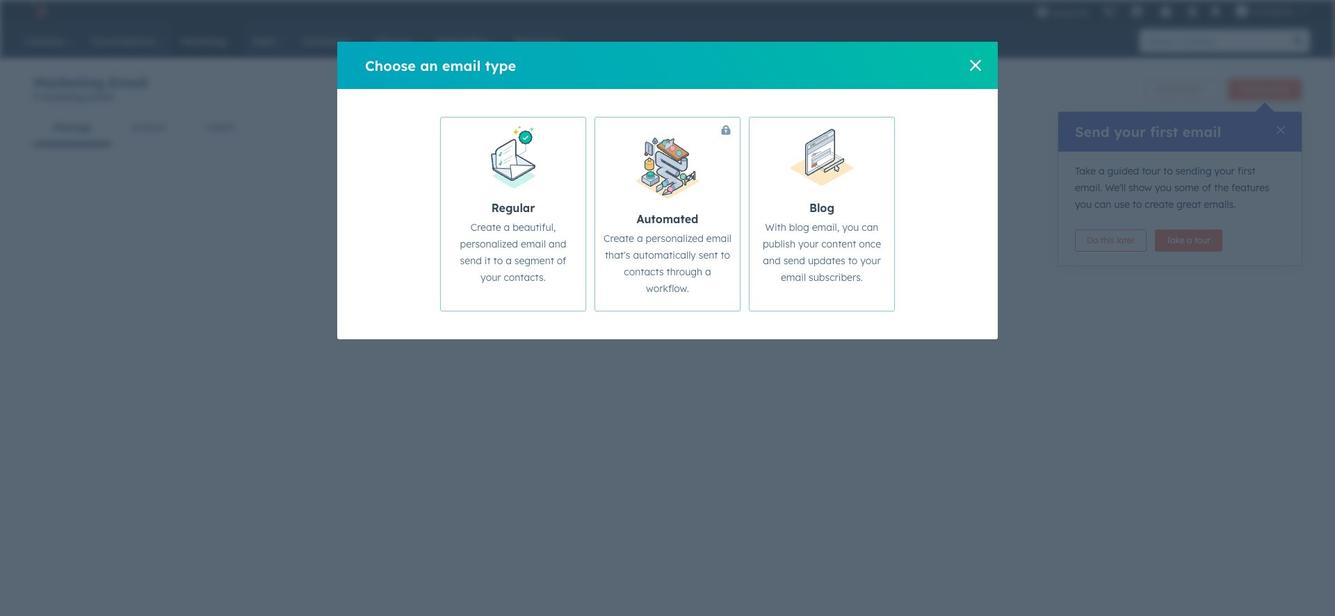 Task type: locate. For each thing, give the bounding box(es) containing it.
0 vertical spatial close image
[[970, 60, 981, 71]]

Search HubSpot search field
[[1140, 29, 1287, 53]]

menu
[[1029, 0, 1319, 22]]

banner
[[33, 74, 1302, 111]]

1 vertical spatial close image
[[1277, 126, 1285, 134]]

None checkbox
[[440, 117, 586, 312], [749, 117, 895, 312], [440, 117, 586, 312], [749, 117, 895, 312]]

0 horizontal spatial close image
[[970, 60, 981, 71]]

navigation
[[33, 111, 1302, 145]]

None checkbox
[[595, 117, 741, 312]]

close image
[[970, 60, 981, 71], [1277, 126, 1285, 134]]

dialog
[[337, 42, 998, 339]]

marketplaces image
[[1131, 6, 1143, 19]]

jacob simon image
[[1236, 5, 1248, 17]]



Task type: describe. For each thing, give the bounding box(es) containing it.
1 horizontal spatial close image
[[1277, 126, 1285, 134]]



Task type: vqa. For each thing, say whether or not it's contained in the screenshot.
the top alert
no



